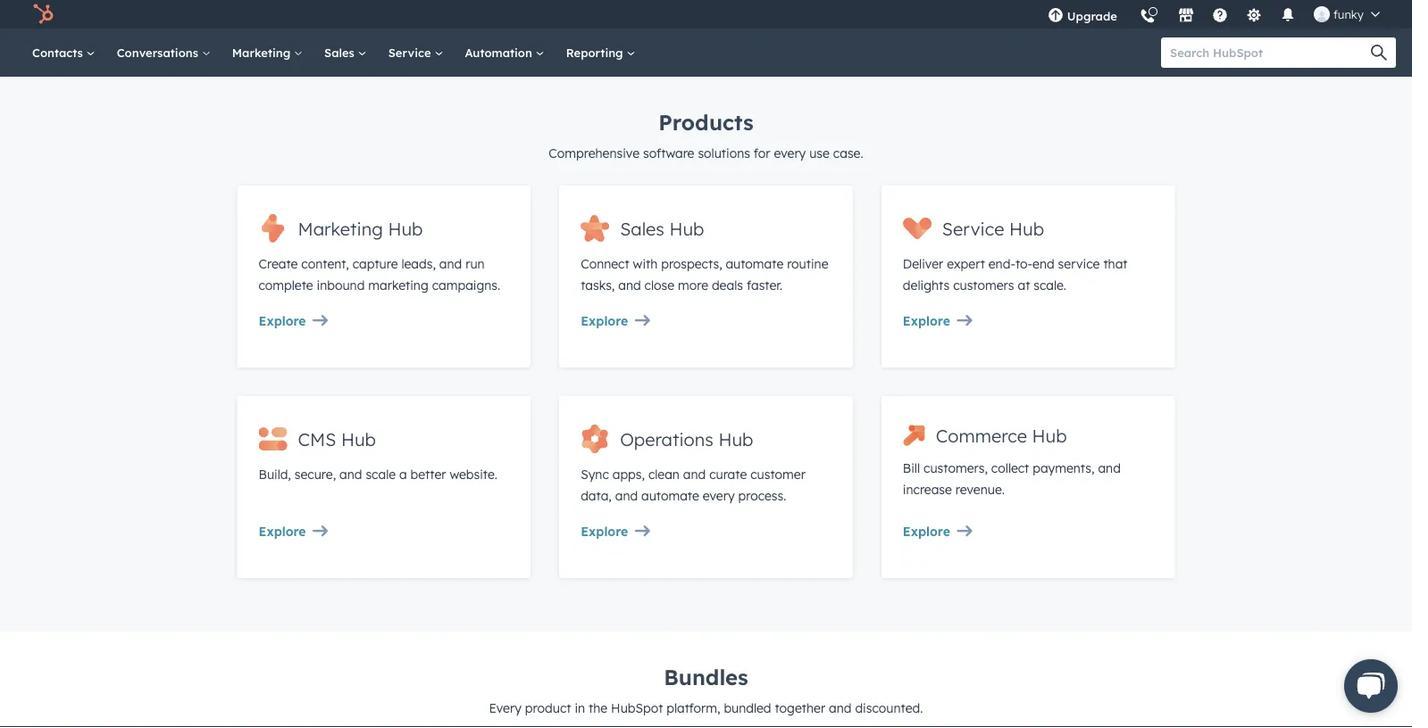 Task type: vqa. For each thing, say whether or not it's contained in the screenshot.
Customer Service button in the top left of the page
no



Task type: locate. For each thing, give the bounding box(es) containing it.
expert
[[947, 256, 985, 272]]

revenue.
[[956, 482, 1005, 498]]

sales
[[324, 45, 358, 60], [620, 217, 664, 240]]

automate up faster.
[[726, 256, 784, 272]]

hub up 'to-'
[[1009, 217, 1044, 240]]

0 horizontal spatial every
[[703, 489, 735, 504]]

reporting
[[566, 45, 627, 60]]

and left run
[[439, 256, 462, 272]]

and down with
[[618, 278, 641, 293]]

0 horizontal spatial service
[[388, 45, 434, 60]]

Search HubSpot search field
[[1161, 38, 1380, 68]]

explore link down scale
[[259, 522, 509, 543]]

service right sales link
[[388, 45, 434, 60]]

automate inside sync apps, clean and curate customer data, and automate every process.
[[641, 489, 699, 504]]

explore link down more at the top
[[581, 311, 831, 332]]

comprehensive
[[549, 146, 640, 161]]

hub up curate
[[718, 428, 753, 451]]

more
[[678, 278, 708, 293]]

marketing hub
[[298, 217, 423, 240]]

hub for service hub
[[1009, 217, 1044, 240]]

explore link for marketing
[[259, 311, 509, 332]]

deliver
[[903, 256, 943, 272]]

explore
[[259, 314, 306, 329], [581, 314, 628, 329], [903, 314, 950, 329], [259, 524, 306, 540], [581, 524, 628, 540], [903, 524, 950, 540]]

explore for operations hub
[[581, 524, 628, 540]]

1 vertical spatial service
[[942, 217, 1004, 240]]

1 horizontal spatial marketing
[[298, 217, 383, 240]]

0 vertical spatial sales
[[324, 45, 358, 60]]

customers
[[953, 278, 1014, 293]]

marketing link
[[221, 29, 314, 77]]

complete
[[259, 278, 313, 293]]

explore link down marketing on the top of the page
[[259, 311, 509, 332]]

together
[[775, 701, 825, 717]]

close
[[645, 278, 674, 293]]

contacts
[[32, 45, 86, 60]]

clean
[[648, 467, 680, 483]]

1 vertical spatial automate
[[641, 489, 699, 504]]

operations hub
[[620, 428, 753, 451]]

0 horizontal spatial automate
[[641, 489, 699, 504]]

explore down build,
[[259, 524, 306, 540]]

increase
[[903, 482, 952, 498]]

explore for service hub
[[903, 314, 950, 329]]

that
[[1103, 256, 1128, 272]]

hub up prospects,
[[669, 217, 704, 240]]

commerce
[[936, 425, 1027, 447]]

product
[[525, 701, 571, 717]]

use
[[809, 146, 830, 161]]

hub for operations hub
[[718, 428, 753, 451]]

1 vertical spatial every
[[703, 489, 735, 504]]

service up 'expert'
[[942, 217, 1004, 240]]

marketing left sales link
[[232, 45, 294, 60]]

run
[[466, 256, 485, 272]]

service inside main content
[[942, 217, 1004, 240]]

automate down clean
[[641, 489, 699, 504]]

scale.
[[1034, 278, 1067, 293]]

hub for cms hub
[[341, 428, 376, 451]]

bill
[[903, 461, 920, 477]]

in
[[575, 701, 585, 717]]

faster.
[[747, 278, 783, 293]]

explore link for service
[[903, 311, 1154, 332]]

notifications button
[[1273, 0, 1303, 29]]

explore link
[[259, 311, 509, 332], [581, 311, 831, 332], [903, 311, 1154, 332], [259, 522, 509, 543], [581, 522, 831, 543], [903, 522, 1154, 543]]

hub up build, secure, and scale a better website.
[[341, 428, 376, 451]]

explore down delights
[[903, 314, 950, 329]]

scale
[[366, 467, 396, 483]]

explore down increase
[[903, 524, 950, 540]]

curate
[[709, 467, 747, 483]]

for
[[754, 146, 770, 161]]

every down curate
[[703, 489, 735, 504]]

main content
[[0, 77, 1412, 728]]

marketing inside main content
[[298, 217, 383, 240]]

0 vertical spatial every
[[774, 146, 806, 161]]

hub up leads,
[[388, 217, 423, 240]]

hub for marketing hub
[[388, 217, 423, 240]]

and inside create content, capture leads, and run complete inbound marketing campaigns.
[[439, 256, 462, 272]]

upgrade
[[1067, 8, 1117, 23]]

0 horizontal spatial sales
[[324, 45, 358, 60]]

menu
[[1037, 0, 1391, 35]]

operations
[[620, 428, 714, 451]]

hub up payments, at the bottom of page
[[1032, 425, 1067, 447]]

notifications image
[[1280, 8, 1296, 24]]

marketing for marketing hub
[[298, 217, 383, 240]]

explore down complete
[[259, 314, 306, 329]]

help button
[[1205, 0, 1235, 29]]

0 vertical spatial automate
[[726, 256, 784, 272]]

marketplaces button
[[1167, 0, 1205, 29]]

and down apps,
[[615, 489, 638, 504]]

explore down data,
[[581, 524, 628, 540]]

service
[[388, 45, 434, 60], [942, 217, 1004, 240]]

and
[[439, 256, 462, 272], [618, 278, 641, 293], [1098, 461, 1121, 477], [339, 467, 362, 483], [683, 467, 706, 483], [615, 489, 638, 504], [829, 701, 852, 717]]

connect with prospects, automate routine tasks, and close more deals faster.
[[581, 256, 828, 293]]

explore link down 'at'
[[903, 311, 1154, 332]]

0 horizontal spatial marketing
[[232, 45, 294, 60]]

discounted.
[[855, 701, 923, 717]]

marketing up content,
[[298, 217, 383, 240]]

and right payments, at the bottom of page
[[1098, 461, 1121, 477]]

sales up with
[[620, 217, 664, 240]]

0 vertical spatial service
[[388, 45, 434, 60]]

1 horizontal spatial service
[[942, 217, 1004, 240]]

hubspot
[[611, 701, 663, 717]]

upgrade image
[[1048, 8, 1064, 24]]

and inside connect with prospects, automate routine tasks, and close more deals faster.
[[618, 278, 641, 293]]

sales right marketing link
[[324, 45, 358, 60]]

1 vertical spatial marketing
[[298, 217, 383, 240]]

sales for sales hub
[[620, 217, 664, 240]]

hub
[[388, 217, 423, 240], [669, 217, 704, 240], [1009, 217, 1044, 240], [1032, 425, 1067, 447], [341, 428, 376, 451], [718, 428, 753, 451]]

main content containing products
[[0, 77, 1412, 728]]

chat widget region
[[1316, 642, 1412, 728]]

explore down tasks,
[[581, 314, 628, 329]]

contacts link
[[21, 29, 106, 77]]

1 horizontal spatial sales
[[620, 217, 664, 240]]

0 vertical spatial marketing
[[232, 45, 294, 60]]

connect
[[581, 256, 629, 272]]

hub for sales hub
[[669, 217, 704, 240]]

at
[[1018, 278, 1030, 293]]

every
[[774, 146, 806, 161], [703, 489, 735, 504]]

explore link down sync apps, clean and curate customer data, and automate every process.
[[581, 522, 831, 543]]

explore link down bill customers, collect payments, and increase revenue.
[[903, 522, 1154, 543]]

explore for marketing hub
[[259, 314, 306, 329]]

prospects,
[[661, 256, 722, 272]]

every right for
[[774, 146, 806, 161]]

marketing
[[232, 45, 294, 60], [298, 217, 383, 240]]

customers,
[[924, 461, 988, 477]]

marketing for marketing
[[232, 45, 294, 60]]

apps,
[[612, 467, 645, 483]]

case.
[[833, 146, 863, 161]]

hubspot link
[[21, 4, 67, 25]]

help image
[[1212, 8, 1228, 24]]

1 vertical spatial sales
[[620, 217, 664, 240]]

automate
[[726, 256, 784, 272], [641, 489, 699, 504]]

solutions
[[698, 146, 750, 161]]

explore link for commerce
[[903, 522, 1154, 543]]

1 horizontal spatial automate
[[726, 256, 784, 272]]

calling icon button
[[1133, 2, 1163, 28]]



Task type: describe. For each thing, give the bounding box(es) containing it.
service for service hub
[[942, 217, 1004, 240]]

routine
[[787, 256, 828, 272]]

website.
[[450, 467, 498, 483]]

campaigns.
[[432, 278, 500, 293]]

and right 'together'
[[829, 701, 852, 717]]

sales link
[[314, 29, 378, 77]]

conversations link
[[106, 29, 221, 77]]

the
[[589, 701, 608, 717]]

every
[[489, 701, 522, 717]]

explore for commerce hub
[[903, 524, 950, 540]]

funky
[[1333, 7, 1364, 21]]

sync apps, clean and curate customer data, and automate every process.
[[581, 467, 806, 504]]

leads,
[[401, 256, 436, 272]]

automate inside connect with prospects, automate routine tasks, and close more deals faster.
[[726, 256, 784, 272]]

content,
[[301, 256, 349, 272]]

and right clean
[[683, 467, 706, 483]]

automation link
[[454, 29, 555, 77]]

conversations
[[117, 45, 202, 60]]

search image
[[1371, 45, 1387, 61]]

sales for sales
[[324, 45, 358, 60]]

process.
[[738, 489, 786, 504]]

to-
[[1015, 256, 1033, 272]]

sales hub
[[620, 217, 704, 240]]

better
[[410, 467, 446, 483]]

service
[[1058, 256, 1100, 272]]

inbound
[[317, 278, 365, 293]]

explore for sales hub
[[581, 314, 628, 329]]

collect
[[991, 461, 1029, 477]]

with
[[633, 256, 658, 272]]

build,
[[259, 467, 291, 483]]

platform,
[[667, 701, 720, 717]]

explore link for cms
[[259, 522, 509, 543]]

service link
[[378, 29, 454, 77]]

deliver expert end-to-end service that delights customers at scale.
[[903, 256, 1128, 293]]

payments,
[[1033, 461, 1095, 477]]

settings link
[[1235, 0, 1273, 29]]

every inside sync apps, clean and curate customer data, and automate every process.
[[703, 489, 735, 504]]

delights
[[903, 278, 950, 293]]

bundled
[[724, 701, 771, 717]]

build, secure, and scale a better website.
[[259, 467, 498, 483]]

marketing
[[368, 278, 429, 293]]

every product in the hubspot platform, bundled together and discounted.
[[489, 701, 923, 717]]

funky button
[[1303, 0, 1391, 29]]

secure,
[[295, 467, 336, 483]]

explore link for operations
[[581, 522, 831, 543]]

settings image
[[1246, 8, 1262, 24]]

explore for cms hub
[[259, 524, 306, 540]]

explore link for sales
[[581, 311, 831, 332]]

calling icon image
[[1140, 9, 1156, 25]]

menu containing funky
[[1037, 0, 1391, 35]]

software
[[643, 146, 694, 161]]

customer
[[750, 467, 806, 483]]

deals
[[712, 278, 743, 293]]

commerce hub
[[936, 425, 1067, 447]]

create content, capture leads, and run complete inbound marketing campaigns.
[[259, 256, 500, 293]]

automation
[[465, 45, 536, 60]]

service hub
[[942, 217, 1044, 240]]

capture
[[352, 256, 398, 272]]

hub for commerce hub
[[1032, 425, 1067, 447]]

create
[[259, 256, 298, 272]]

marketplaces image
[[1178, 8, 1194, 24]]

bill customers, collect payments, and increase revenue.
[[903, 461, 1121, 498]]

search button
[[1362, 38, 1396, 68]]

tasks,
[[581, 278, 615, 293]]

reporting link
[[555, 29, 646, 77]]

cms hub
[[298, 428, 376, 451]]

end
[[1033, 256, 1055, 272]]

comprehensive software solutions for every use case.
[[549, 146, 863, 161]]

1 horizontal spatial every
[[774, 146, 806, 161]]

service for service
[[388, 45, 434, 60]]

funky town image
[[1314, 6, 1330, 22]]

bundles
[[664, 665, 748, 691]]

a
[[399, 467, 407, 483]]

sync
[[581, 467, 609, 483]]

products
[[658, 109, 754, 136]]

and left scale
[[339, 467, 362, 483]]

hubspot image
[[32, 4, 54, 25]]

data,
[[581, 489, 612, 504]]

end-
[[989, 256, 1015, 272]]

and inside bill customers, collect payments, and increase revenue.
[[1098, 461, 1121, 477]]



